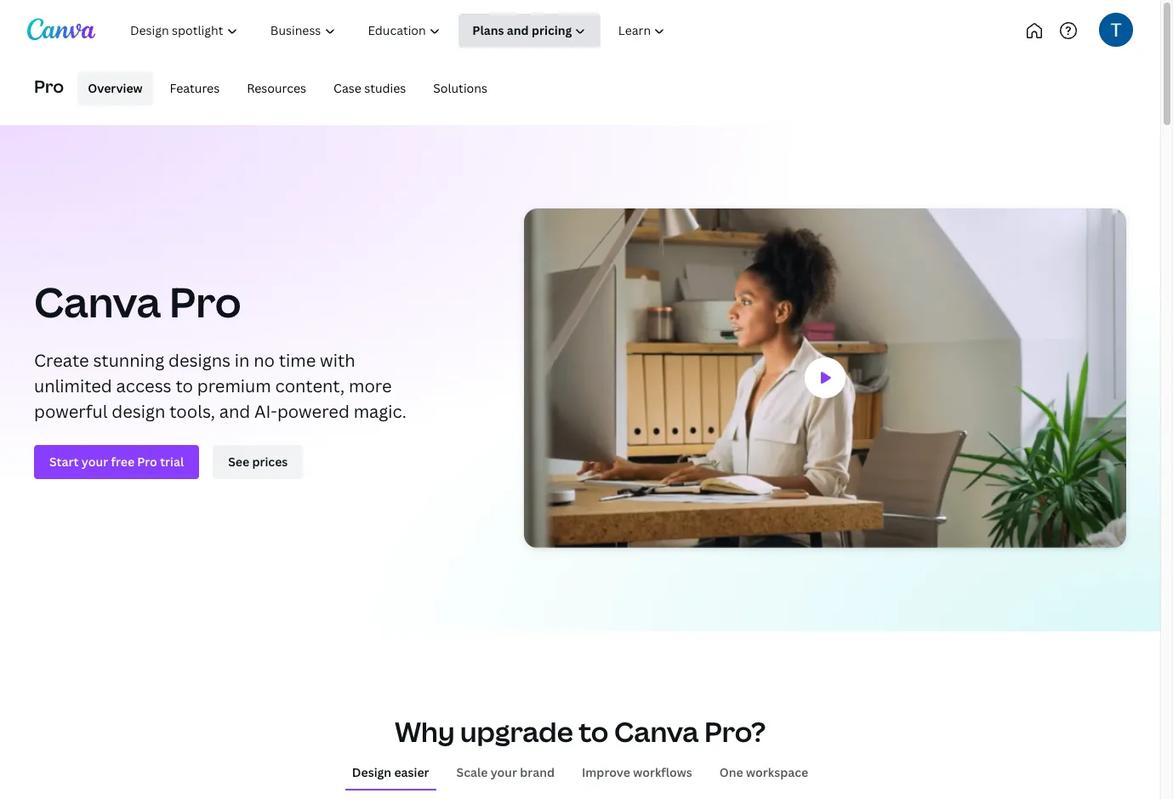 Task type: locate. For each thing, give the bounding box(es) containing it.
powered
[[277, 400, 350, 423]]

scale
[[457, 764, 488, 780]]

to up tools,
[[176, 375, 193, 398]]

one
[[720, 764, 744, 780]]

0 horizontal spatial pro
[[34, 75, 64, 98]]

magic.
[[354, 400, 407, 423]]

tools,
[[170, 400, 215, 423]]

designs
[[169, 349, 231, 372]]

0 horizontal spatial to
[[176, 375, 193, 398]]

pro up designs
[[169, 274, 241, 330]]

upgrade
[[461, 713, 573, 750]]

design easier button
[[345, 756, 436, 789]]

solutions
[[433, 80, 488, 96]]

overview link
[[78, 72, 153, 106]]

workflows
[[633, 764, 693, 780]]

premium
[[197, 375, 271, 398]]

pro left "overview"
[[34, 75, 64, 98]]

canva
[[34, 274, 161, 330], [614, 713, 699, 750]]

studies
[[364, 80, 406, 96]]

1 horizontal spatial canva
[[614, 713, 699, 750]]

0 vertical spatial pro
[[34, 75, 64, 98]]

improve workflows button
[[575, 756, 700, 789]]

0 vertical spatial to
[[176, 375, 193, 398]]

1 vertical spatial canva
[[614, 713, 699, 750]]

design
[[352, 764, 392, 780]]

canva up stunning
[[34, 274, 161, 330]]

0 horizontal spatial canva
[[34, 274, 161, 330]]

menu bar
[[71, 72, 498, 106]]

workspace
[[747, 764, 809, 780]]

canva up workflows
[[614, 713, 699, 750]]

in
[[235, 349, 250, 372]]

case studies
[[334, 80, 406, 96]]

1 vertical spatial pro
[[169, 274, 241, 330]]

no
[[254, 349, 275, 372]]

to
[[176, 375, 193, 398], [579, 713, 609, 750]]

ai-
[[254, 400, 277, 423]]

pro
[[34, 75, 64, 98], [169, 274, 241, 330]]

resources link
[[237, 72, 317, 106]]

1 horizontal spatial to
[[579, 713, 609, 750]]

content,
[[275, 375, 345, 398]]

create
[[34, 349, 89, 372]]

to up improve
[[579, 713, 609, 750]]

stunning
[[93, 349, 164, 372]]



Task type: vqa. For each thing, say whether or not it's contained in the screenshot.
Proposals
no



Task type: describe. For each thing, give the bounding box(es) containing it.
video shows a woman typing at a computer, and text on screen: "hey they're multi-tasker. considering upgrading to canva pro?", followed by a series of motion graphics demonstrating canva features for making a video social post. features include video background remover, magic eraser, beatsync, magic write and magic resize. video ends with line of text: "inspired to create? try canva pro for free, today" image
[[524, 209, 1127, 548]]

your
[[491, 764, 518, 780]]

one workspace button
[[713, 756, 816, 789]]

easier
[[394, 764, 430, 780]]

to inside create stunning designs in no time with unlimited access to premium content, more powerful design tools, and ai-powered magic.
[[176, 375, 193, 398]]

1 horizontal spatial pro
[[169, 274, 241, 330]]

and
[[219, 400, 250, 423]]

overview
[[88, 80, 143, 96]]

menu bar containing overview
[[71, 72, 498, 106]]

time
[[279, 349, 316, 372]]

why
[[395, 713, 455, 750]]

1 vertical spatial to
[[579, 713, 609, 750]]

case studies link
[[323, 72, 416, 106]]

resources
[[247, 80, 306, 96]]

improve
[[582, 764, 631, 780]]

case
[[334, 80, 362, 96]]

why upgrade to canva pro?
[[395, 713, 766, 750]]

top level navigation element
[[116, 14, 738, 48]]

features link
[[160, 72, 230, 106]]

unlimited
[[34, 375, 112, 398]]

scale your brand button
[[450, 756, 562, 789]]

canva pro
[[34, 274, 241, 330]]

features
[[170, 80, 220, 96]]

powerful
[[34, 400, 108, 423]]

more
[[349, 375, 392, 398]]

pro?
[[705, 713, 766, 750]]

design easier
[[352, 764, 430, 780]]

0 vertical spatial canva
[[34, 274, 161, 330]]

with
[[320, 349, 355, 372]]

create stunning designs in no time with unlimited access to premium content, more powerful design tools, and ai-powered magic.
[[34, 349, 407, 423]]

improve workflows
[[582, 764, 693, 780]]

solutions link
[[423, 72, 498, 106]]

one workspace
[[720, 764, 809, 780]]

brand
[[520, 764, 555, 780]]

access
[[116, 375, 172, 398]]

design
[[112, 400, 165, 423]]

scale your brand
[[457, 764, 555, 780]]



